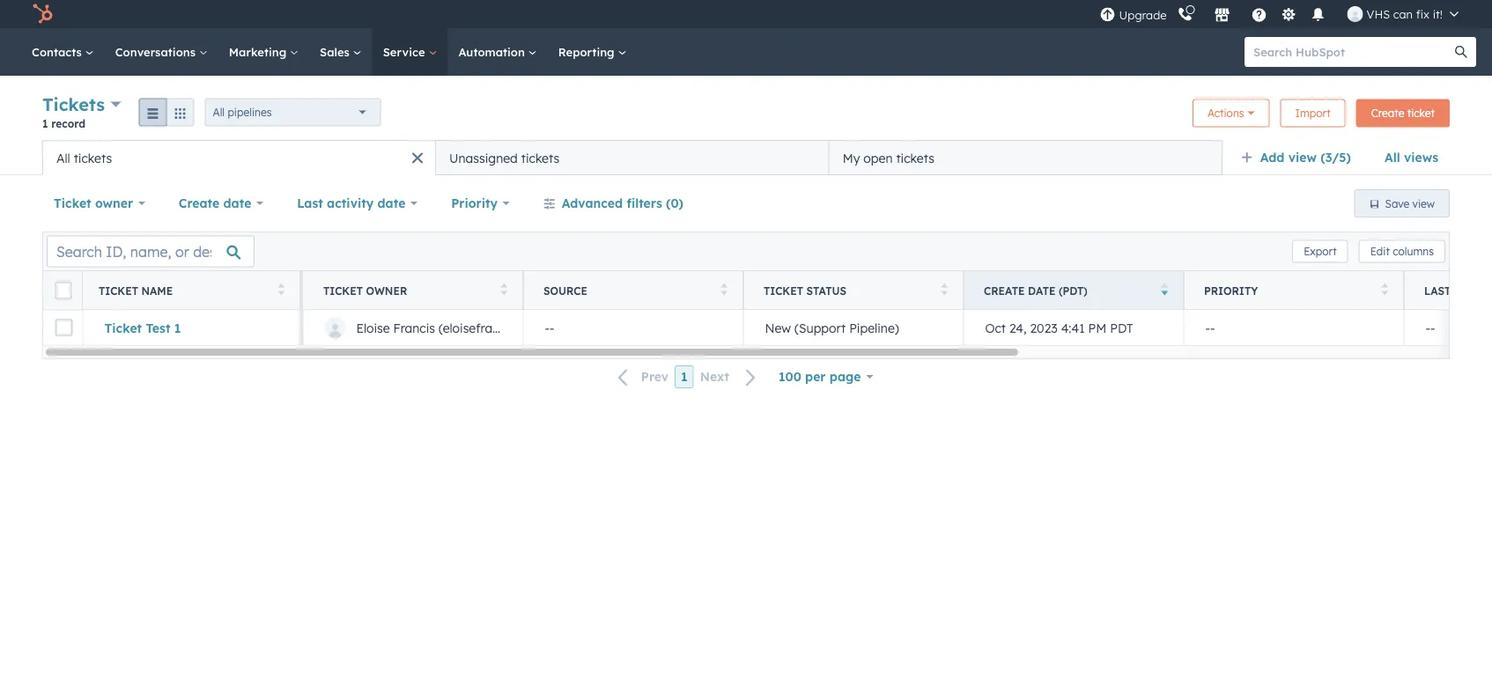 Task type: describe. For each thing, give the bounding box(es) containing it.
ticket test 1
[[104, 320, 181, 335]]

tickets button
[[42, 92, 121, 117]]

new (support pipeline)
[[765, 320, 899, 335]]

marketplaces image
[[1215, 8, 1230, 24]]

save view button
[[1355, 189, 1450, 218]]

reporting
[[558, 44, 618, 59]]

ticket
[[1408, 107, 1435, 120]]

unassigned tickets
[[449, 150, 560, 166]]

oct 24, 2023 4:41 pm pdt
[[985, 320, 1133, 335]]

1 for 1
[[681, 369, 688, 385]]

create for create date (pdt)
[[984, 284, 1025, 297]]

last activity date
[[297, 196, 406, 211]]

Search ID, name, or description search field
[[47, 236, 255, 267]]

Search HubSpot search field
[[1245, 37, 1461, 67]]

calling icon button
[[1171, 2, 1200, 26]]

tickets inside the my open tickets button
[[896, 150, 935, 166]]

francis
[[393, 320, 435, 335]]

page
[[830, 369, 861, 385]]

my open tickets button
[[829, 140, 1223, 175]]

create date
[[179, 196, 251, 211]]

edit columns button
[[1359, 240, 1446, 263]]

100 per page button
[[767, 359, 885, 395]]

marketplaces button
[[1204, 0, 1241, 28]]

filters
[[627, 196, 662, 211]]

oct
[[985, 320, 1006, 335]]

1 for 1 record
[[42, 117, 48, 130]]

test
[[146, 320, 170, 335]]

last activity date button
[[286, 186, 429, 221]]

descending sort. press to sort ascending. element
[[1162, 283, 1168, 298]]

record
[[51, 117, 86, 130]]

import button
[[1281, 99, 1346, 127]]

priority inside popup button
[[451, 196, 498, 211]]

prev button
[[608, 366, 675, 389]]

columns
[[1393, 245, 1434, 258]]

eloise francis image
[[1348, 6, 1363, 22]]

3 -- from the left
[[1426, 320, 1436, 335]]

hubspot image
[[32, 4, 53, 25]]

my open tickets
[[843, 150, 935, 166]]

2023
[[1030, 320, 1058, 335]]

view for save
[[1413, 197, 1435, 210]]

1 press to sort. element from the left
[[278, 283, 285, 298]]

pipeline)
[[849, 320, 899, 335]]

vhs
[[1367, 7, 1390, 21]]

create date button
[[167, 186, 275, 221]]

pdt
[[1110, 320, 1133, 335]]

date inside popup button
[[378, 196, 406, 211]]

automation
[[459, 44, 528, 59]]

conversations link
[[105, 28, 218, 76]]

all tickets
[[56, 150, 112, 166]]

menu containing vhs can fix it!
[[1098, 0, 1471, 28]]

ticket up eloise
[[323, 284, 363, 297]]

edit columns
[[1371, 245, 1434, 258]]

add view (3/5)
[[1261, 150, 1351, 165]]

source
[[544, 284, 588, 297]]

settings image
[[1281, 7, 1297, 23]]

upgrade
[[1119, 8, 1167, 22]]

pipelines
[[228, 106, 272, 119]]

marketing link
[[218, 28, 309, 76]]

ticket owner inside popup button
[[54, 196, 133, 211]]

1 -- from the left
[[545, 320, 555, 335]]

ticket status
[[764, 284, 847, 297]]

my
[[843, 150, 860, 166]]

edit
[[1371, 245, 1390, 258]]

reporting link
[[548, 28, 637, 76]]

save view
[[1386, 197, 1435, 210]]

contacts
[[32, 44, 85, 59]]

1 record
[[42, 117, 86, 130]]

vhs can fix it! button
[[1337, 0, 1470, 28]]

settings link
[[1278, 5, 1300, 23]]

add view (3/5) button
[[1230, 140, 1373, 175]]

advanced filters (0) button
[[532, 186, 695, 221]]

press to sort. element for source
[[721, 283, 728, 298]]

(0)
[[666, 196, 684, 211]]

all for all tickets
[[56, 150, 70, 166]]

descending sort. press to sort ascending. image
[[1162, 283, 1168, 296]]

unassigned tickets button
[[436, 140, 829, 175]]

contacts link
[[21, 28, 105, 76]]

search button
[[1447, 37, 1477, 67]]

all for all views
[[1385, 150, 1401, 165]]

sales link
[[309, 28, 372, 76]]

new (support pipeline) button
[[744, 310, 964, 345]]

2 - from the left
[[550, 320, 555, 335]]

new
[[765, 320, 791, 335]]

tickets for unassigned tickets
[[521, 150, 560, 166]]

status
[[807, 284, 847, 297]]

search image
[[1455, 46, 1468, 58]]

owner inside ticket owner popup button
[[95, 196, 133, 211]]

all views
[[1385, 150, 1439, 165]]

create ticket
[[1372, 107, 1435, 120]]

ticket name
[[99, 284, 173, 297]]

create for create date
[[179, 196, 220, 211]]

actions
[[1208, 107, 1245, 120]]

(eloisefrancis23@gmail.com)
[[439, 320, 606, 335]]

create ticket button
[[1357, 99, 1450, 127]]

(3/5)
[[1321, 150, 1351, 165]]

upgrade image
[[1100, 7, 1116, 23]]

3 - from the left
[[1206, 320, 1211, 335]]

5 - from the left
[[1426, 320, 1431, 335]]

priority button
[[440, 186, 521, 221]]

next button
[[694, 366, 767, 389]]

conversations
[[115, 44, 199, 59]]



Task type: locate. For each thing, give the bounding box(es) containing it.
1 right prev
[[681, 369, 688, 385]]

1 vertical spatial priority
[[1204, 284, 1258, 297]]

1 -- button from the left
[[523, 310, 744, 345]]

name
[[141, 284, 173, 297]]

press to sort. element for ticket status
[[941, 283, 948, 298]]

4 press to sort. image from the left
[[1382, 283, 1389, 296]]

1 vertical spatial 1
[[174, 320, 181, 335]]

tickets right open
[[896, 150, 935, 166]]

create
[[1372, 107, 1405, 120], [179, 196, 220, 211], [984, 284, 1025, 297]]

2 vertical spatial 1
[[681, 369, 688, 385]]

service
[[383, 44, 429, 59]]

activi
[[1455, 284, 1492, 297]]

0 horizontal spatial --
[[545, 320, 555, 335]]

owner up eloise
[[366, 284, 407, 297]]

2 horizontal spatial create
[[1372, 107, 1405, 120]]

press to sort. image
[[278, 283, 285, 296], [721, 283, 728, 296], [941, 283, 948, 296], [1382, 283, 1389, 296]]

date right activity
[[378, 196, 406, 211]]

create down all tickets button
[[179, 196, 220, 211]]

group
[[139, 98, 194, 126]]

all pipelines button
[[205, 98, 381, 126]]

last left activity
[[297, 196, 323, 211]]

1 tickets from the left
[[74, 150, 112, 166]]

0 vertical spatial create
[[1372, 107, 1405, 120]]

1 - from the left
[[545, 320, 550, 335]]

export
[[1304, 245, 1337, 258]]

0 horizontal spatial date
[[223, 196, 251, 211]]

advanced filters (0)
[[562, 196, 684, 211]]

all left pipelines
[[213, 106, 225, 119]]

1 vertical spatial last
[[1425, 284, 1451, 297]]

2 vertical spatial create
[[984, 284, 1025, 297]]

1 horizontal spatial -- button
[[1184, 310, 1404, 345]]

vhs can fix it!
[[1367, 7, 1443, 21]]

1 horizontal spatial priority
[[1204, 284, 1258, 297]]

ticket down all tickets
[[54, 196, 91, 211]]

0 vertical spatial priority
[[451, 196, 498, 211]]

1 vertical spatial owner
[[366, 284, 407, 297]]

6 - from the left
[[1431, 320, 1436, 335]]

create left ticket
[[1372, 107, 1405, 120]]

tickets inside unassigned tickets button
[[521, 150, 560, 166]]

can
[[1394, 7, 1413, 21]]

1 horizontal spatial ticket owner
[[323, 284, 407, 297]]

advanced
[[562, 196, 623, 211]]

1 vertical spatial create
[[179, 196, 220, 211]]

2 press to sort. image from the left
[[721, 283, 728, 296]]

0 horizontal spatial owner
[[95, 196, 133, 211]]

0 horizontal spatial create
[[179, 196, 220, 211]]

3 press to sort. element from the left
[[721, 283, 728, 298]]

2 tickets from the left
[[521, 150, 560, 166]]

1
[[42, 117, 48, 130], [174, 320, 181, 335], [681, 369, 688, 385]]

100 per page
[[779, 369, 861, 385]]

tickets inside all tickets button
[[74, 150, 112, 166]]

(pdt)
[[1059, 284, 1088, 297]]

tickets for all tickets
[[74, 150, 112, 166]]

add
[[1261, 150, 1285, 165]]

0 horizontal spatial all
[[56, 150, 70, 166]]

tickets
[[74, 150, 112, 166], [521, 150, 560, 166], [896, 150, 935, 166]]

automation link
[[448, 28, 548, 76]]

tickets banner
[[42, 92, 1450, 140]]

4 - from the left
[[1211, 320, 1215, 335]]

last for last activi
[[1425, 284, 1451, 297]]

pm
[[1089, 320, 1107, 335]]

view inside button
[[1413, 197, 1435, 210]]

all inside button
[[56, 150, 70, 166]]

owner down all tickets
[[95, 196, 133, 211]]

last activi
[[1425, 284, 1492, 297]]

create inside button
[[1372, 107, 1405, 120]]

service link
[[372, 28, 448, 76]]

-- button down export button
[[1184, 310, 1404, 345]]

press to sort. element
[[278, 283, 285, 298], [501, 283, 507, 298], [721, 283, 728, 298], [941, 283, 948, 298], [1382, 283, 1389, 298]]

import
[[1296, 107, 1331, 120]]

ticket up new
[[764, 284, 803, 297]]

2 horizontal spatial date
[[1028, 284, 1056, 297]]

100
[[779, 369, 802, 385]]

0 vertical spatial ticket owner
[[54, 196, 133, 211]]

1 inside tickets "banner"
[[42, 117, 48, 130]]

1 horizontal spatial --
[[1206, 320, 1215, 335]]

1 horizontal spatial last
[[1425, 284, 1451, 297]]

it!
[[1433, 7, 1443, 21]]

create for create ticket
[[1372, 107, 1405, 120]]

eloise francis (eloisefrancis23@gmail.com)
[[356, 320, 606, 335]]

2 horizontal spatial 1
[[681, 369, 688, 385]]

create date (pdt)
[[984, 284, 1088, 297]]

all left views
[[1385, 150, 1401, 165]]

4:41
[[1061, 320, 1085, 335]]

1 vertical spatial ticket owner
[[323, 284, 407, 297]]

save
[[1386, 197, 1410, 210]]

3 press to sort. image from the left
[[941, 283, 948, 296]]

2 horizontal spatial tickets
[[896, 150, 935, 166]]

1 right the test
[[174, 320, 181, 335]]

last for last activity date
[[297, 196, 323, 211]]

sales
[[320, 44, 353, 59]]

0 horizontal spatial 1
[[42, 117, 48, 130]]

press to sort. image for source
[[721, 283, 728, 296]]

0 horizontal spatial view
[[1289, 150, 1317, 165]]

last
[[297, 196, 323, 211], [1425, 284, 1451, 297]]

fix
[[1416, 7, 1430, 21]]

0 vertical spatial last
[[297, 196, 323, 211]]

tickets down record
[[74, 150, 112, 166]]

--
[[545, 320, 555, 335], [1206, 320, 1215, 335], [1426, 320, 1436, 335]]

menu
[[1098, 0, 1471, 28]]

create inside popup button
[[179, 196, 220, 211]]

0 vertical spatial view
[[1289, 150, 1317, 165]]

press to sort. image
[[501, 283, 507, 296]]

1 vertical spatial view
[[1413, 197, 1435, 210]]

help image
[[1252, 8, 1267, 24]]

0 horizontal spatial ticket owner
[[54, 196, 133, 211]]

last inside popup button
[[297, 196, 323, 211]]

date for create date (pdt)
[[1028, 284, 1056, 297]]

press to sort. image for ticket status
[[941, 283, 948, 296]]

group inside tickets "banner"
[[139, 98, 194, 126]]

1 horizontal spatial tickets
[[521, 150, 560, 166]]

0 horizontal spatial tickets
[[74, 150, 112, 166]]

0 horizontal spatial priority
[[451, 196, 498, 211]]

date inside popup button
[[223, 196, 251, 211]]

-- button
[[523, 310, 744, 345], [1184, 310, 1404, 345]]

marketing
[[229, 44, 290, 59]]

ticket owner down all tickets
[[54, 196, 133, 211]]

oct 24, 2023 4:41 pm pdt button
[[964, 310, 1184, 345]]

date down all tickets button
[[223, 196, 251, 211]]

all tickets button
[[42, 140, 436, 175]]

view inside popup button
[[1289, 150, 1317, 165]]

date for create date
[[223, 196, 251, 211]]

0 horizontal spatial last
[[297, 196, 323, 211]]

last left activi
[[1425, 284, 1451, 297]]

1 horizontal spatial all
[[213, 106, 225, 119]]

notifications image
[[1311, 8, 1326, 24]]

3 tickets from the left
[[896, 150, 935, 166]]

views
[[1404, 150, 1439, 165]]

0 vertical spatial owner
[[95, 196, 133, 211]]

tickets right 'unassigned'
[[521, 150, 560, 166]]

view right save
[[1413, 197, 1435, 210]]

5 press to sort. element from the left
[[1382, 283, 1389, 298]]

1 button
[[675, 366, 694, 389]]

1 left record
[[42, 117, 48, 130]]

eloise francis (eloisefrancis23@gmail.com) button
[[303, 310, 606, 345]]

pagination navigation
[[608, 365, 767, 389]]

2 horizontal spatial --
[[1426, 320, 1436, 335]]

1 horizontal spatial owner
[[366, 284, 407, 297]]

2 press to sort. element from the left
[[501, 283, 507, 298]]

actions button
[[1193, 99, 1270, 127]]

24,
[[1010, 320, 1027, 335]]

2 -- button from the left
[[1184, 310, 1404, 345]]

view right 'add'
[[1289, 150, 1317, 165]]

1 horizontal spatial create
[[984, 284, 1025, 297]]

view for add
[[1289, 150, 1317, 165]]

press to sort. element for ticket owner
[[501, 283, 507, 298]]

press to sort. element for priority
[[1382, 283, 1389, 298]]

all pipelines
[[213, 106, 272, 119]]

press to sort. image for priority
[[1382, 283, 1389, 296]]

0 horizontal spatial -- button
[[523, 310, 744, 345]]

ticket left the test
[[104, 320, 142, 335]]

tickets
[[42, 93, 105, 115]]

1 inside button
[[681, 369, 688, 385]]

view
[[1289, 150, 1317, 165], [1413, 197, 1435, 210]]

prev
[[641, 369, 669, 385]]

0 vertical spatial 1
[[42, 117, 48, 130]]

priority right the descending sort. press to sort ascending. element
[[1204, 284, 1258, 297]]

ticket inside popup button
[[54, 196, 91, 211]]

hubspot link
[[21, 4, 66, 25]]

eloise
[[356, 320, 390, 335]]

help button
[[1245, 0, 1274, 28]]

all inside popup button
[[213, 106, 225, 119]]

calling icon image
[[1178, 7, 1193, 23]]

-- button up prev button
[[523, 310, 744, 345]]

date
[[223, 196, 251, 211], [378, 196, 406, 211], [1028, 284, 1056, 297]]

1 horizontal spatial date
[[378, 196, 406, 211]]

priority down 'unassigned'
[[451, 196, 498, 211]]

2 horizontal spatial all
[[1385, 150, 1401, 165]]

priority
[[451, 196, 498, 211], [1204, 284, 1258, 297]]

all
[[213, 106, 225, 119], [1385, 150, 1401, 165], [56, 150, 70, 166]]

ticket owner button
[[42, 186, 157, 221]]

unassigned
[[449, 150, 518, 166]]

ticket owner up eloise
[[323, 284, 407, 297]]

1 horizontal spatial view
[[1413, 197, 1435, 210]]

date left (pdt)
[[1028, 284, 1056, 297]]

next
[[700, 369, 729, 385]]

all down 1 record
[[56, 150, 70, 166]]

all for all pipelines
[[213, 106, 225, 119]]

1 press to sort. image from the left
[[278, 283, 285, 296]]

2 -- from the left
[[1206, 320, 1215, 335]]

4 press to sort. element from the left
[[941, 283, 948, 298]]

create up oct
[[984, 284, 1025, 297]]

(support
[[795, 320, 846, 335]]

ticket left name
[[99, 284, 138, 297]]

per
[[805, 369, 826, 385]]

1 horizontal spatial 1
[[174, 320, 181, 335]]

all views link
[[1373, 140, 1450, 175]]



Task type: vqa. For each thing, say whether or not it's contained in the screenshot.
Email Overview 'image'
no



